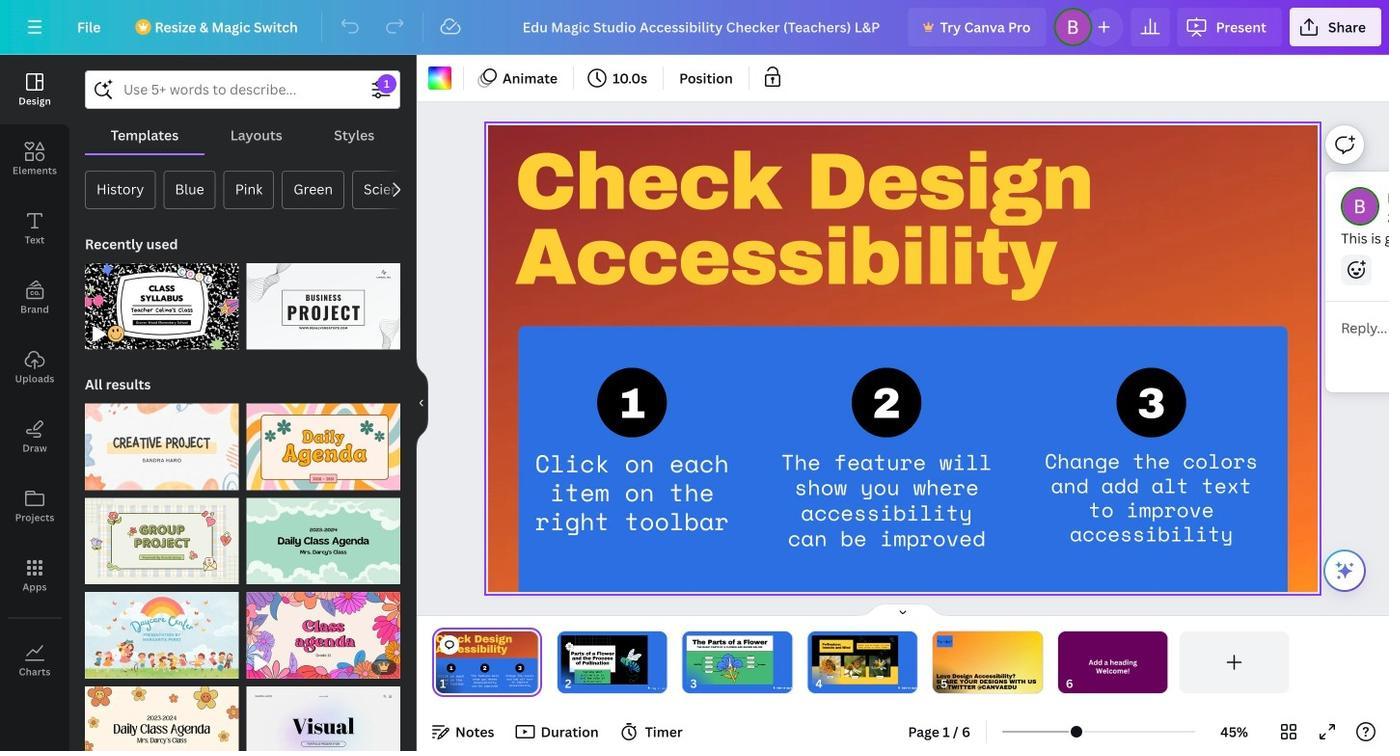 Task type: locate. For each thing, give the bounding box(es) containing it.
colorful scrapbook nostalgia class syllabus blank education presentation group
[[85, 252, 239, 350]]

Zoom button
[[1203, 717, 1266, 748]]

Reply draft. Add a reply or @mention. text field
[[1341, 317, 1389, 339]]

canva assistant image
[[1333, 559, 1356, 583]]

no colour image
[[428, 67, 451, 90]]

blue green colorful daycare center presentation group
[[85, 581, 239, 679]]

colorful floral illustrative class agenda presentation group
[[246, 581, 400, 679]]

Page title text field
[[454, 674, 462, 694]]

gradient minimal portfolio proposal presentation group
[[246, 675, 400, 751]]

orange and yellow retro flower power daily class agenda template group
[[85, 675, 239, 751]]

page 1 image
[[432, 632, 542, 694]]

list
[[1326, 172, 1389, 454]]

grey minimalist business project presentation group
[[246, 252, 400, 350]]



Task type: vqa. For each thing, say whether or not it's contained in the screenshot.
No colour image
yes



Task type: describe. For each thing, give the bounding box(es) containing it.
hide pages image
[[857, 603, 949, 618]]

Design title text field
[[507, 8, 901, 46]]

Use 5+ words to describe... search field
[[123, 71, 362, 108]]

multicolor clouds daily class agenda template group
[[246, 487, 400, 585]]

hide image
[[416, 357, 428, 450]]

side panel tab list
[[0, 55, 69, 695]]

main menu bar
[[0, 0, 1389, 55]]

green colorful cute aesthetic group project presentation group
[[85, 487, 239, 585]]

colorful watercolor creative project presentation group
[[85, 392, 239, 490]]

orange groovy retro daily agenda presentation group
[[246, 392, 400, 490]]



